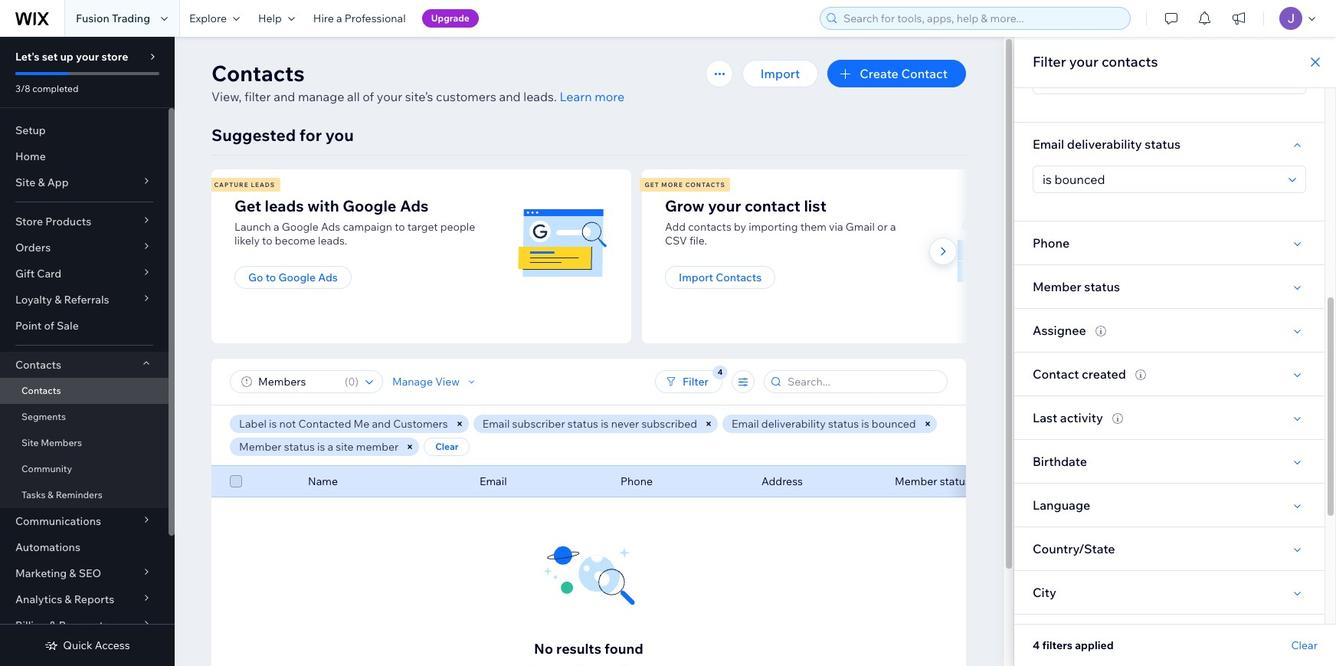 Task type: vqa. For each thing, say whether or not it's contained in the screenshot.
important
no



Task type: describe. For each thing, give the bounding box(es) containing it.
no
[[534, 640, 553, 658]]

4
[[1033, 638, 1040, 652]]

& for analytics
[[65, 592, 72, 606]]

0
[[348, 375, 355, 389]]

manage
[[298, 89, 344, 104]]

grow
[[665, 196, 705, 215]]

member for email deliverability status is bounced
[[239, 440, 282, 454]]

let's
[[15, 50, 40, 64]]

list containing get leads with google ads
[[209, 169, 1068, 343]]

contacts view, filter and manage all of your site's customers and leads. learn more
[[212, 60, 625, 104]]

a inside get leads with google ads launch a google ads campaign to target people likely to become leads.
[[274, 220, 279, 234]]

of inside sidebar element
[[44, 319, 54, 333]]

city
[[1033, 585, 1057, 600]]

via
[[829, 220, 844, 234]]

go
[[248, 271, 263, 284]]

upgrade button
[[422, 9, 479, 28]]

set
[[42, 50, 58, 64]]

members
[[41, 437, 82, 448]]

language
[[1033, 497, 1091, 513]]

access
[[95, 638, 130, 652]]

to left target
[[395, 220, 405, 234]]

billing & payments
[[15, 618, 109, 632]]

filter your contacts
[[1033, 53, 1158, 71]]

marketing & seo button
[[0, 560, 169, 586]]

)
[[355, 375, 359, 389]]

community link
[[0, 456, 169, 482]]

add
[[665, 220, 686, 234]]

site for site & app
[[15, 176, 35, 189]]

home link
[[0, 143, 169, 169]]

not
[[279, 417, 296, 431]]

is down 'contacted'
[[317, 440, 325, 454]]

file.
[[690, 234, 707, 248]]

orders button
[[0, 235, 169, 261]]

site
[[336, 440, 354, 454]]

email for email deliverability status
[[1033, 136, 1065, 152]]

0 horizontal spatial and
[[274, 89, 295, 104]]

3/8 completed
[[15, 83, 79, 94]]

manage view
[[392, 375, 460, 389]]

let's set up your store
[[15, 50, 128, 64]]

help
[[258, 11, 282, 25]]

is left "not"
[[269, 417, 277, 431]]

learn more button
[[560, 87, 625, 106]]

country/state
[[1033, 541, 1116, 556]]

import contacts button
[[665, 266, 776, 289]]

label
[[239, 417, 267, 431]]

clear for right clear button
[[1292, 638, 1318, 652]]

communications
[[15, 514, 101, 528]]

gift card button
[[0, 261, 169, 287]]

grow your contact list add contacts by importing them via gmail or a csv file.
[[665, 196, 896, 248]]

segments link
[[0, 404, 169, 430]]

name
[[308, 474, 338, 488]]

results
[[556, 640, 602, 658]]

google inside button
[[279, 271, 316, 284]]

up
[[60, 50, 73, 64]]

site & app button
[[0, 169, 169, 195]]

gift card
[[15, 267, 61, 281]]

get more contacts
[[645, 181, 726, 189]]

reminders
[[56, 489, 102, 500]]

email for email subscriber status is never subscribed
[[483, 417, 510, 431]]

people
[[440, 220, 475, 234]]

1 vertical spatial google
[[282, 220, 319, 234]]

setup link
[[0, 117, 169, 143]]

all
[[347, 89, 360, 104]]

with
[[307, 196, 339, 215]]

1 vertical spatial contact
[[1033, 366, 1080, 382]]

me
[[354, 417, 370, 431]]

view
[[435, 375, 460, 389]]

point
[[15, 319, 42, 333]]

analytics & reports
[[15, 592, 114, 606]]

created
[[1082, 366, 1127, 382]]

1 horizontal spatial member
[[895, 474, 938, 488]]

trading
[[112, 11, 150, 25]]

hire a professional
[[313, 11, 406, 25]]

site's
[[405, 89, 433, 104]]

a inside hire a professional link
[[336, 11, 342, 25]]

to inside button
[[266, 271, 276, 284]]

home
[[15, 149, 46, 163]]

manage
[[392, 375, 433, 389]]

leads. inside contacts view, filter and manage all of your site's customers and leads. learn more
[[524, 89, 557, 104]]

1 select an option field from the top
[[1038, 67, 1285, 94]]

communications button
[[0, 508, 169, 534]]

member status is a site member
[[239, 440, 399, 454]]

1 horizontal spatial member status
[[1033, 279, 1121, 294]]

get
[[235, 196, 261, 215]]

help button
[[249, 0, 304, 37]]

(
[[345, 375, 348, 389]]

filter
[[245, 89, 271, 104]]

loyalty & referrals button
[[0, 287, 169, 313]]

import for import contacts
[[679, 271, 714, 284]]

or
[[878, 220, 888, 234]]

contacts
[[686, 181, 726, 189]]

filter for filter
[[683, 375, 709, 389]]

sidebar element
[[0, 37, 175, 666]]

suggested
[[212, 125, 296, 145]]

site & app
[[15, 176, 69, 189]]

deliverability for email deliverability status
[[1067, 136, 1143, 152]]

professional
[[345, 11, 406, 25]]

address
[[762, 474, 803, 488]]

your inside contacts view, filter and manage all of your site's customers and leads. learn more
[[377, 89, 402, 104]]

them
[[801, 220, 827, 234]]

& for tasks
[[48, 489, 54, 500]]

likely
[[235, 234, 260, 248]]

import contacts
[[679, 271, 762, 284]]

to right likely
[[262, 234, 273, 248]]

csv
[[665, 234, 687, 248]]

email deliverability status
[[1033, 136, 1181, 152]]

marketing
[[15, 566, 67, 580]]

analytics
[[15, 592, 62, 606]]

site members
[[21, 437, 82, 448]]

0 vertical spatial phone
[[1033, 235, 1070, 251]]

billing & payments button
[[0, 612, 169, 638]]

0 vertical spatial contacts
[[1102, 53, 1158, 71]]

ads inside go to google ads button
[[318, 271, 338, 284]]



Task type: locate. For each thing, give the bounding box(es) containing it.
import
[[761, 66, 800, 81], [679, 271, 714, 284]]

member up 'assignee'
[[1033, 279, 1082, 294]]

1 vertical spatial import
[[679, 271, 714, 284]]

status
[[1145, 136, 1181, 152], [1085, 279, 1121, 294], [568, 417, 599, 431], [828, 417, 859, 431], [284, 440, 315, 454], [940, 474, 971, 488]]

applied
[[1075, 638, 1114, 652]]

2 horizontal spatial member
[[1033, 279, 1082, 294]]

app
[[47, 176, 69, 189]]

0 vertical spatial google
[[343, 196, 397, 215]]

of left sale
[[44, 319, 54, 333]]

1 vertical spatial select an option field
[[1038, 166, 1285, 192]]

contacts down point of sale
[[15, 358, 61, 372]]

0 horizontal spatial member
[[239, 440, 282, 454]]

1 horizontal spatial leads.
[[524, 89, 557, 104]]

1 vertical spatial contacts
[[688, 220, 732, 234]]

Select an option field
[[1038, 67, 1285, 94], [1038, 166, 1285, 192]]

seo
[[79, 566, 101, 580]]

&
[[38, 176, 45, 189], [55, 293, 62, 307], [48, 489, 54, 500], [69, 566, 76, 580], [65, 592, 72, 606], [49, 618, 56, 632]]

0 vertical spatial deliverability
[[1067, 136, 1143, 152]]

member status
[[1033, 279, 1121, 294], [895, 474, 971, 488]]

1 vertical spatial filter
[[683, 375, 709, 389]]

label is not contacted me and customers
[[239, 417, 448, 431]]

filter button
[[655, 370, 723, 393]]

contacts down 'by'
[[716, 271, 762, 284]]

1 vertical spatial member
[[239, 440, 282, 454]]

upgrade
[[431, 12, 470, 24]]

is
[[269, 417, 277, 431], [601, 417, 609, 431], [862, 417, 870, 431], [317, 440, 325, 454]]

store products button
[[0, 208, 169, 235]]

0 vertical spatial clear button
[[424, 438, 470, 456]]

importing
[[749, 220, 798, 234]]

member for phone
[[1033, 279, 1082, 294]]

1 horizontal spatial import
[[761, 66, 800, 81]]

list
[[209, 169, 1068, 343]]

clear inside clear button
[[435, 441, 459, 452]]

import for import
[[761, 66, 800, 81]]

your inside sidebar element
[[76, 50, 99, 64]]

& for billing
[[49, 618, 56, 632]]

& right the tasks
[[48, 489, 54, 500]]

& left seo
[[69, 566, 76, 580]]

4 filters applied
[[1033, 638, 1114, 652]]

1 horizontal spatial of
[[363, 89, 374, 104]]

products
[[45, 215, 91, 228]]

0 vertical spatial of
[[363, 89, 374, 104]]

payments
[[59, 618, 109, 632]]

reports
[[74, 592, 114, 606]]

& inside 'link'
[[48, 489, 54, 500]]

email
[[1033, 136, 1065, 152], [483, 417, 510, 431], [732, 417, 759, 431], [480, 474, 507, 488]]

get leads with google ads launch a google ads campaign to target people likely to become leads.
[[235, 196, 475, 248]]

0 vertical spatial member status
[[1033, 279, 1121, 294]]

more
[[595, 89, 625, 104]]

1 horizontal spatial and
[[372, 417, 391, 431]]

& for loyalty
[[55, 293, 62, 307]]

ads down get leads with google ads launch a google ads campaign to target people likely to become leads.
[[318, 271, 338, 284]]

0 horizontal spatial deliverability
[[762, 417, 826, 431]]

0 vertical spatial ads
[[400, 196, 429, 215]]

your inside grow your contact list add contacts by importing them via gmail or a csv file.
[[708, 196, 741, 215]]

subscriber
[[512, 417, 565, 431]]

last activity
[[1033, 410, 1104, 425]]

email for email deliverability status is bounced
[[732, 417, 759, 431]]

tasks & reminders
[[21, 489, 102, 500]]

site down segments
[[21, 437, 39, 448]]

contact right create
[[902, 66, 948, 81]]

ads up target
[[400, 196, 429, 215]]

a down leads
[[274, 220, 279, 234]]

import button
[[743, 60, 819, 87]]

leads. down with
[[318, 234, 347, 248]]

hire
[[313, 11, 334, 25]]

0 horizontal spatial clear
[[435, 441, 459, 452]]

of right all
[[363, 89, 374, 104]]

manage view button
[[392, 375, 478, 389]]

is left bounced
[[862, 417, 870, 431]]

ads down with
[[321, 220, 340, 234]]

2 vertical spatial ads
[[318, 271, 338, 284]]

0 horizontal spatial of
[[44, 319, 54, 333]]

go to google ads button
[[235, 266, 352, 289]]

site inside dropdown button
[[15, 176, 35, 189]]

never
[[611, 417, 639, 431]]

member status down bounced
[[895, 474, 971, 488]]

1 horizontal spatial filter
[[1033, 53, 1067, 71]]

a right hire
[[336, 11, 342, 25]]

1 vertical spatial clear button
[[1292, 638, 1318, 652]]

Search for tools, apps, help & more... field
[[839, 8, 1126, 29]]

0 vertical spatial site
[[15, 176, 35, 189]]

member down "label"
[[239, 440, 282, 454]]

2 vertical spatial member
[[895, 474, 938, 488]]

filter for filter your contacts
[[1033, 53, 1067, 71]]

customers
[[393, 417, 448, 431]]

campaign
[[343, 220, 392, 234]]

import inside button
[[761, 66, 800, 81]]

0 vertical spatial filter
[[1033, 53, 1067, 71]]

community
[[21, 463, 72, 474]]

to right go
[[266, 271, 276, 284]]

0 vertical spatial leads.
[[524, 89, 557, 104]]

0 horizontal spatial import
[[679, 271, 714, 284]]

phone
[[1033, 235, 1070, 251], [621, 474, 653, 488]]

Search... field
[[783, 371, 943, 392]]

& for marketing
[[69, 566, 76, 580]]

0 vertical spatial member
[[1033, 279, 1082, 294]]

email subscriber status is never subscribed
[[483, 417, 697, 431]]

contact inside button
[[902, 66, 948, 81]]

contacts inside popup button
[[15, 358, 61, 372]]

quick
[[63, 638, 92, 652]]

is left never
[[601, 417, 609, 431]]

clear for clear button to the left
[[435, 441, 459, 452]]

2 vertical spatial google
[[279, 271, 316, 284]]

0 horizontal spatial contacts
[[688, 220, 732, 234]]

hire a professional link
[[304, 0, 415, 37]]

target
[[408, 220, 438, 234]]

contacts inside "button"
[[716, 271, 762, 284]]

deliverability for email deliverability status is bounced
[[762, 417, 826, 431]]

0 vertical spatial contact
[[902, 66, 948, 81]]

create
[[860, 66, 899, 81]]

1 horizontal spatial contact
[[1033, 366, 1080, 382]]

loyalty & referrals
[[15, 293, 109, 307]]

your
[[76, 50, 99, 64], [1070, 53, 1099, 71], [377, 89, 402, 104], [708, 196, 741, 215]]

None checkbox
[[230, 472, 242, 491]]

filter
[[1033, 53, 1067, 71], [683, 375, 709, 389]]

1 vertical spatial site
[[21, 437, 39, 448]]

& right 'loyalty' at top left
[[55, 293, 62, 307]]

0 horizontal spatial contact
[[902, 66, 948, 81]]

ads
[[400, 196, 429, 215], [321, 220, 340, 234], [318, 271, 338, 284]]

go to google ads
[[248, 271, 338, 284]]

member status up 'assignee'
[[1033, 279, 1121, 294]]

1 horizontal spatial contacts
[[1102, 53, 1158, 71]]

& left app
[[38, 176, 45, 189]]

contacted
[[298, 417, 351, 431]]

google down leads
[[282, 220, 319, 234]]

a inside grow your contact list add contacts by importing them via gmail or a csv file.
[[891, 220, 896, 234]]

filter inside "button"
[[683, 375, 709, 389]]

referrals
[[64, 293, 109, 307]]

quick access
[[63, 638, 130, 652]]

1 vertical spatial of
[[44, 319, 54, 333]]

contacts up filter in the top left of the page
[[212, 60, 305, 87]]

contacts inside grow your contact list add contacts by importing them via gmail or a csv file.
[[688, 220, 732, 234]]

2 select an option field from the top
[[1038, 166, 1285, 192]]

1 vertical spatial ads
[[321, 220, 340, 234]]

Unsaved view field
[[254, 371, 340, 392]]

0 vertical spatial select an option field
[[1038, 67, 1285, 94]]

1 vertical spatial phone
[[621, 474, 653, 488]]

loyalty
[[15, 293, 52, 307]]

1 vertical spatial clear
[[1292, 638, 1318, 652]]

fusion
[[76, 11, 109, 25]]

0 horizontal spatial clear button
[[424, 438, 470, 456]]

assignee
[[1033, 323, 1087, 338]]

member down bounced
[[895, 474, 938, 488]]

1 horizontal spatial clear
[[1292, 638, 1318, 652]]

contacts inside contacts view, filter and manage all of your site's customers and leads. learn more
[[212, 60, 305, 87]]

1 horizontal spatial phone
[[1033, 235, 1070, 251]]

google down become
[[279, 271, 316, 284]]

& right billing
[[49, 618, 56, 632]]

0 vertical spatial import
[[761, 66, 800, 81]]

1 horizontal spatial clear button
[[1292, 638, 1318, 652]]

segments
[[21, 411, 66, 422]]

activity
[[1061, 410, 1104, 425]]

quick access button
[[45, 638, 130, 652]]

( 0 )
[[345, 375, 359, 389]]

tasks
[[21, 489, 46, 500]]

suggested for you
[[212, 125, 354, 145]]

become
[[275, 234, 316, 248]]

1 vertical spatial member status
[[895, 474, 971, 488]]

and right customers
[[499, 89, 521, 104]]

contact created
[[1033, 366, 1127, 382]]

point of sale
[[15, 319, 79, 333]]

orders
[[15, 241, 51, 254]]

a left site
[[328, 440, 333, 454]]

1 vertical spatial deliverability
[[762, 417, 826, 431]]

analytics & reports button
[[0, 586, 169, 612]]

store
[[101, 50, 128, 64]]

store products
[[15, 215, 91, 228]]

0 horizontal spatial filter
[[683, 375, 709, 389]]

billing
[[15, 618, 47, 632]]

leads
[[251, 181, 275, 189]]

and right filter in the top left of the page
[[274, 89, 295, 104]]

2 horizontal spatial and
[[499, 89, 521, 104]]

leads. left learn
[[524, 89, 557, 104]]

import inside "button"
[[679, 271, 714, 284]]

point of sale link
[[0, 313, 169, 339]]

filters
[[1043, 638, 1073, 652]]

explore
[[189, 11, 227, 25]]

1 vertical spatial leads.
[[318, 234, 347, 248]]

contact down 'assignee'
[[1033, 366, 1080, 382]]

0 horizontal spatial leads.
[[318, 234, 347, 248]]

1 horizontal spatial deliverability
[[1067, 136, 1143, 152]]

leads. inside get leads with google ads launch a google ads campaign to target people likely to become leads.
[[318, 234, 347, 248]]

& left reports
[[65, 592, 72, 606]]

google up campaign
[[343, 196, 397, 215]]

site
[[15, 176, 35, 189], [21, 437, 39, 448]]

a right 'or'
[[891, 220, 896, 234]]

0 vertical spatial clear
[[435, 441, 459, 452]]

leads.
[[524, 89, 557, 104], [318, 234, 347, 248]]

& for site
[[38, 176, 45, 189]]

store
[[15, 215, 43, 228]]

automations
[[15, 540, 80, 554]]

capture
[[214, 181, 249, 189]]

0 horizontal spatial phone
[[621, 474, 653, 488]]

site for site members
[[21, 437, 39, 448]]

0 horizontal spatial member status
[[895, 474, 971, 488]]

of inside contacts view, filter and manage all of your site's customers and leads. learn more
[[363, 89, 374, 104]]

and right me
[[372, 417, 391, 431]]

site down home
[[15, 176, 35, 189]]

no results found
[[534, 640, 644, 658]]

contacts up segments
[[21, 385, 61, 396]]

create contact
[[860, 66, 948, 81]]



